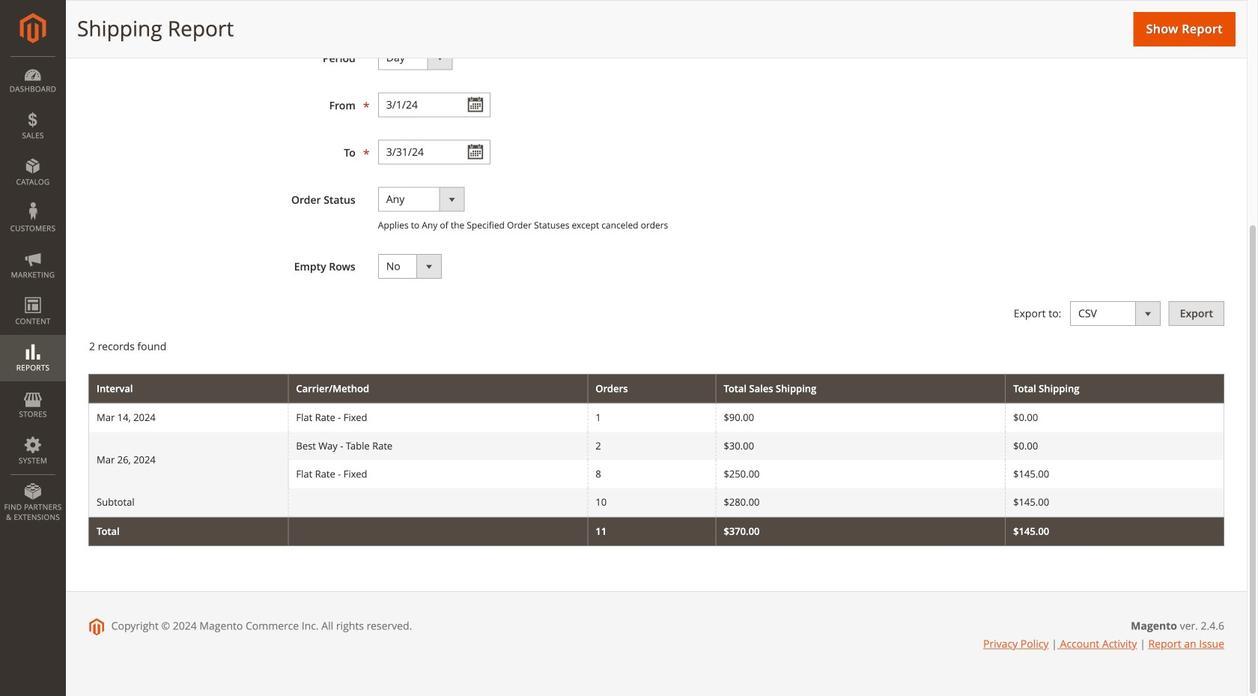 Task type: vqa. For each thing, say whether or not it's contained in the screenshot.
menu bar
yes



Task type: locate. For each thing, give the bounding box(es) containing it.
None text field
[[378, 93, 491, 117], [378, 140, 491, 164], [378, 93, 491, 117], [378, 140, 491, 164]]

menu bar
[[0, 56, 66, 530]]



Task type: describe. For each thing, give the bounding box(es) containing it.
magento admin panel image
[[20, 13, 46, 43]]



